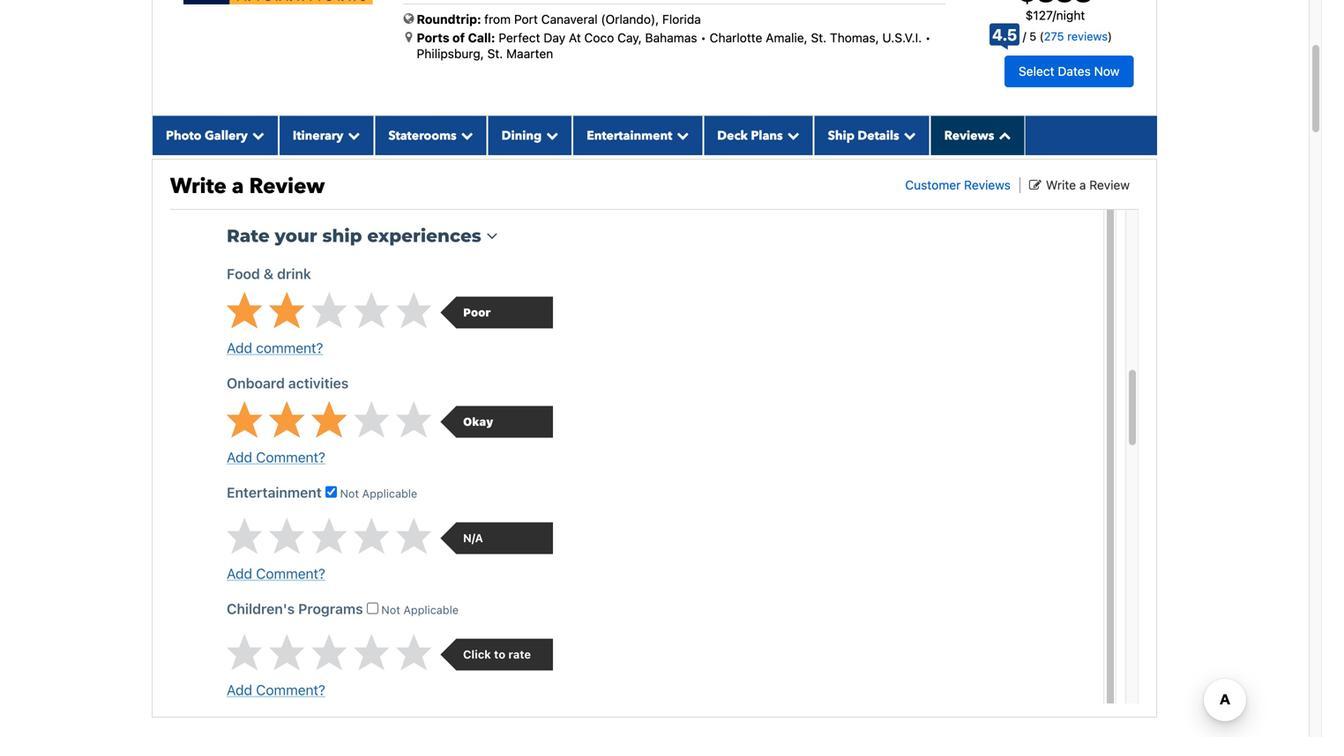 Task type: locate. For each thing, give the bounding box(es) containing it.
3 chevron down image from the left
[[783, 129, 800, 141]]

itinerary
[[293, 127, 344, 144]]

reviews button
[[930, 116, 1026, 155]]

275 reviews link
[[1044, 30, 1108, 43]]

1 horizontal spatial st.
[[811, 30, 827, 45]]

a right edit image
[[1080, 178, 1086, 192]]

staterooms
[[389, 127, 457, 144]]

0 vertical spatial reviews
[[945, 127, 995, 144]]

amalie,
[[766, 30, 808, 45]]

1 chevron down image from the left
[[248, 129, 265, 141]]

0 horizontal spatial write
[[170, 172, 227, 201]]

map marker image
[[405, 31, 412, 43]]

write down photo gallery at the left top of the page
[[170, 172, 227, 201]]

1 horizontal spatial write
[[1046, 178, 1076, 192]]

chevron down image left ship
[[783, 129, 800, 141]]

1 horizontal spatial chevron down image
[[542, 129, 559, 141]]

chevron down image for dining
[[542, 129, 559, 141]]

entertainment button
[[573, 116, 703, 155]]

1 chevron down image from the left
[[457, 129, 473, 141]]

chevron down image inside itinerary dropdown button
[[344, 129, 360, 141]]

chevron down image
[[248, 129, 265, 141], [344, 129, 360, 141], [783, 129, 800, 141], [900, 129, 916, 141]]

chevron down image left itinerary on the left of the page
[[248, 129, 265, 141]]

chevron down image left entertainment
[[542, 129, 559, 141]]

thomas,
[[830, 30, 879, 45]]

chevron down image left the dining
[[457, 129, 473, 141]]

ports
[[417, 30, 450, 45]]

write a review right edit image
[[1046, 178, 1130, 192]]

st. down call:
[[487, 47, 503, 61]]

at
[[569, 30, 581, 45]]

275
[[1044, 30, 1065, 43]]

0 horizontal spatial chevron down image
[[457, 129, 473, 141]]

1 horizontal spatial review
[[1090, 178, 1130, 192]]

write a review down gallery
[[170, 172, 325, 201]]

0 horizontal spatial •
[[701, 30, 707, 45]]

0 horizontal spatial review
[[249, 172, 325, 201]]

gallery
[[205, 127, 248, 144]]

reviews inside dropdown button
[[945, 127, 995, 144]]

/ up 4.5 / 5 ( 275 reviews )
[[1053, 8, 1057, 22]]

1 horizontal spatial •
[[926, 30, 931, 45]]

plans
[[751, 127, 783, 144]]

(
[[1040, 30, 1044, 43]]

port
[[514, 12, 538, 27]]

0 horizontal spatial st.
[[487, 47, 503, 61]]

/ left 5
[[1023, 30, 1027, 43]]

•
[[701, 30, 707, 45], [926, 30, 931, 45]]

chevron down image
[[457, 129, 473, 141], [542, 129, 559, 141], [673, 129, 689, 141]]

itinerary button
[[279, 116, 374, 155]]

0 vertical spatial /
[[1053, 8, 1057, 22]]

)
[[1108, 30, 1112, 43]]

review
[[249, 172, 325, 201], [1090, 178, 1130, 192]]

st. right amalie,
[[811, 30, 827, 45]]

reviews
[[945, 127, 995, 144], [964, 178, 1011, 192]]

write right edit image
[[1046, 178, 1076, 192]]

chevron down image inside staterooms dropdown button
[[457, 129, 473, 141]]

1 vertical spatial /
[[1023, 30, 1027, 43]]

a down gallery
[[232, 172, 244, 201]]

chevron down image inside ship details 'dropdown button'
[[900, 129, 916, 141]]

1 vertical spatial st.
[[487, 47, 503, 61]]

write a review link
[[1030, 178, 1130, 192]]

1 • from the left
[[701, 30, 707, 45]]

chevron down image inside dining dropdown button
[[542, 129, 559, 141]]

now
[[1095, 64, 1120, 78]]

chevron down image inside the deck plans dropdown button
[[783, 129, 800, 141]]

st.
[[811, 30, 827, 45], [487, 47, 503, 61]]

0 horizontal spatial a
[[232, 172, 244, 201]]

chevron down image up customer at the right of the page
[[900, 129, 916, 141]]

1 horizontal spatial /
[[1053, 8, 1057, 22]]

2 horizontal spatial chevron down image
[[673, 129, 689, 141]]

globe image
[[404, 12, 414, 25]]

reviews left edit image
[[964, 178, 1011, 192]]

• down florida
[[701, 30, 707, 45]]

photo
[[166, 127, 202, 144]]

reviews
[[1068, 30, 1108, 43]]

review down itinerary on the left of the page
[[249, 172, 325, 201]]

2 chevron down image from the left
[[542, 129, 559, 141]]

review right edit image
[[1090, 178, 1130, 192]]

/ for 4.5
[[1023, 30, 1027, 43]]

chevron down image left deck
[[673, 129, 689, 141]]

chevron down image left staterooms
[[344, 129, 360, 141]]

customer
[[906, 178, 961, 192]]

dining
[[502, 127, 542, 144]]

write a review
[[170, 172, 325, 201], [1046, 178, 1130, 192]]

/ inside 4.5 / 5 ( 275 reviews )
[[1023, 30, 1027, 43]]

2 chevron down image from the left
[[344, 129, 360, 141]]

a
[[232, 172, 244, 201], [1080, 178, 1086, 192]]

4.5
[[993, 25, 1018, 44]]

chevron down image inside the entertainment dropdown button
[[673, 129, 689, 141]]

florida
[[663, 12, 701, 27]]

4 chevron down image from the left
[[900, 129, 916, 141]]

reviews up customer reviews link
[[945, 127, 995, 144]]

$127
[[1026, 8, 1053, 22]]

• right u.s.v.i.
[[926, 30, 931, 45]]

write
[[170, 172, 227, 201], [1046, 178, 1076, 192]]

/
[[1053, 8, 1057, 22], [1023, 30, 1027, 43]]

0 horizontal spatial /
[[1023, 30, 1027, 43]]

ship details
[[828, 127, 900, 144]]

chevron down image inside photo gallery dropdown button
[[248, 129, 265, 141]]

cay,
[[618, 30, 642, 45]]

$127 / night
[[1026, 8, 1085, 22]]

u.s.v.i.
[[883, 30, 922, 45]]

1 vertical spatial reviews
[[964, 178, 1011, 192]]

1 horizontal spatial a
[[1080, 178, 1086, 192]]

write a review main content
[[143, 0, 1166, 738]]

select
[[1019, 64, 1055, 78]]

royal caribbean image
[[184, 0, 373, 4]]

3 chevron down image from the left
[[673, 129, 689, 141]]

customer reviews
[[906, 178, 1011, 192]]

select          dates now link
[[1005, 55, 1134, 87]]



Task type: vqa. For each thing, say whether or not it's contained in the screenshot.
2nd Kids from the bottom of the page
no



Task type: describe. For each thing, give the bounding box(es) containing it.
4.5 / 5 ( 275 reviews )
[[993, 25, 1112, 44]]

from
[[484, 12, 511, 27]]

staterooms button
[[374, 116, 488, 155]]

deck plans
[[718, 127, 783, 144]]

select          dates now
[[1019, 64, 1120, 78]]

customer reviews link
[[906, 178, 1011, 192]]

roundtrip: from port canaveral (orlando), florida
[[417, 12, 701, 27]]

chevron down image for staterooms
[[457, 129, 473, 141]]

call:
[[468, 30, 495, 45]]

chevron down image for deck plans
[[783, 129, 800, 141]]

5
[[1030, 30, 1037, 43]]

maarten
[[506, 47, 553, 61]]

ports of call: perfect day at coco cay, bahamas • charlotte amalie, st. thomas, u.s.v.i. • philipsburg, st. maarten
[[417, 30, 931, 61]]

night
[[1057, 8, 1085, 22]]

details
[[858, 127, 900, 144]]

ship details button
[[814, 116, 930, 155]]

dining button
[[488, 116, 573, 155]]

chevron down image for itinerary
[[344, 129, 360, 141]]

philipsburg,
[[417, 47, 484, 61]]

/ for $127
[[1053, 8, 1057, 22]]

deck plans button
[[703, 116, 814, 155]]

perfect
[[499, 30, 540, 45]]

of
[[453, 30, 465, 45]]

1 horizontal spatial write a review
[[1046, 178, 1130, 192]]

2 • from the left
[[926, 30, 931, 45]]

edit image
[[1030, 179, 1042, 191]]

chevron down image for ship details
[[900, 129, 916, 141]]

day
[[544, 30, 566, 45]]

chevron down image for entertainment
[[673, 129, 689, 141]]

dates
[[1058, 64, 1091, 78]]

photo gallery button
[[152, 116, 279, 155]]

deck
[[718, 127, 748, 144]]

0 horizontal spatial write a review
[[170, 172, 325, 201]]

roundtrip:
[[417, 12, 481, 27]]

chevron up image
[[995, 129, 1011, 141]]

0 vertical spatial st.
[[811, 30, 827, 45]]

canaveral
[[541, 12, 598, 27]]

ship
[[828, 127, 855, 144]]

photo gallery
[[166, 127, 248, 144]]

charlotte
[[710, 30, 763, 45]]

coco
[[585, 30, 614, 45]]

chevron down image for photo gallery
[[248, 129, 265, 141]]

bahamas
[[645, 30, 697, 45]]

entertainment
[[587, 127, 673, 144]]

(orlando),
[[601, 12, 659, 27]]



